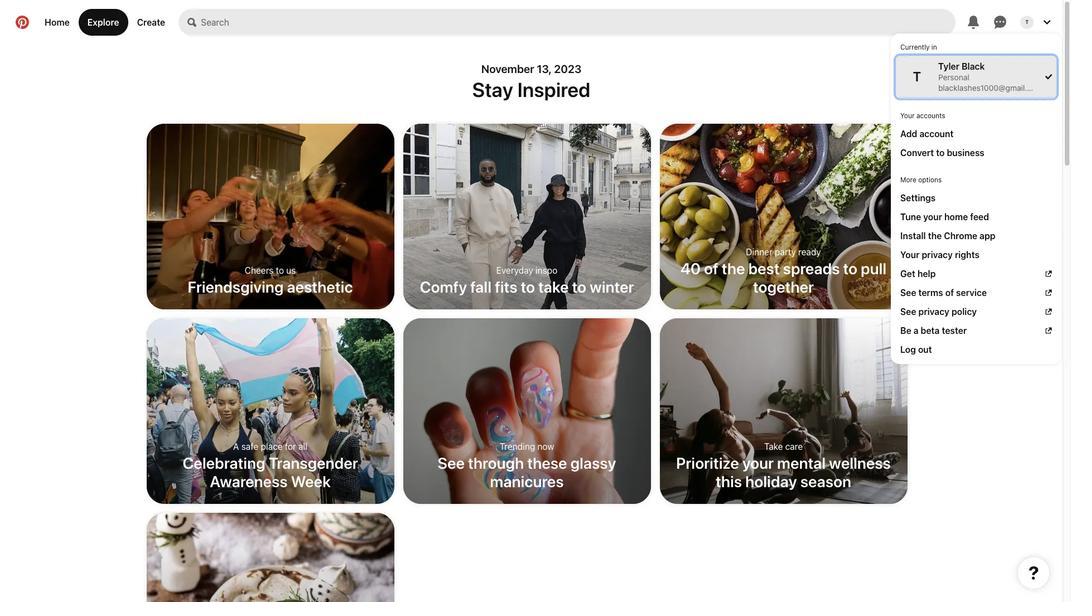 Task type: vqa. For each thing, say whether or not it's contained in the screenshot.
Pics
no



Task type: locate. For each thing, give the bounding box(es) containing it.
out
[[918, 345, 932, 355]]

accounts
[[916, 112, 945, 120]]

a safe place for all celebrating transgender awareness week
[[183, 442, 358, 491]]

to left us
[[276, 266, 284, 276]]

inspired
[[517, 78, 590, 102]]

see for see privacy policy
[[900, 307, 916, 317]]

to down account
[[936, 148, 945, 158]]

1 horizontal spatial the
[[928, 231, 942, 241]]

of right 40 on the right top of page
[[704, 259, 718, 278]]

the inside more options element
[[928, 231, 942, 241]]

cheers to us friendsgiving aesthetic
[[188, 266, 353, 296]]

0 horizontal spatial your
[[742, 454, 774, 472]]

the up your privacy rights
[[928, 231, 942, 241]]

week
[[291, 472, 331, 491]]

0 vertical spatial of
[[704, 259, 718, 278]]

your right tune
[[923, 212, 942, 222]]

40
[[680, 259, 701, 278]]

best
[[748, 259, 780, 278]]

0 vertical spatial privacy
[[922, 250, 953, 260]]

see up be
[[900, 307, 916, 317]]

add account
[[900, 129, 954, 139]]

all
[[298, 442, 307, 452]]

november 13, 2023 stay inspired
[[472, 62, 590, 102]]

inspo
[[536, 266, 557, 276]]

prioritize
[[676, 454, 739, 472]]

black
[[962, 61, 985, 71]]

currently
[[900, 43, 930, 51]]

create
[[137, 17, 165, 27]]

privacy for rights
[[922, 250, 953, 260]]

to
[[936, 148, 945, 158], [843, 259, 857, 278], [276, 266, 284, 276], [521, 278, 535, 296], [572, 278, 586, 296]]

glassy
[[570, 454, 616, 472]]

see inside trending now see through these glassy manicures
[[438, 454, 465, 472]]

2 vertical spatial see
[[438, 454, 465, 472]]

privacy
[[922, 250, 953, 260], [918, 307, 949, 317]]

see left through
[[438, 454, 465, 472]]

install the chrome app
[[900, 231, 996, 241]]

0 vertical spatial the
[[928, 231, 942, 241]]

in
[[931, 43, 937, 51]]

0 vertical spatial your
[[900, 112, 915, 120]]

1 vertical spatial privacy
[[918, 307, 949, 317]]

your inside take care prioritize your mental wellness this holiday season
[[742, 454, 774, 472]]

see
[[900, 288, 916, 298], [900, 307, 916, 317], [438, 454, 465, 472]]

of inside the dinner party ready 40 of the best spreads to pull together
[[704, 259, 718, 278]]

your inside more options element
[[923, 212, 942, 222]]

2 your from the top
[[900, 250, 920, 260]]

policy
[[952, 307, 977, 317]]

your up get
[[900, 250, 920, 260]]

options
[[918, 176, 942, 184]]

to inside the dinner party ready 40 of the best spreads to pull together
[[843, 259, 857, 278]]

selected item image
[[1045, 74, 1052, 80]]

1 vertical spatial of
[[945, 288, 954, 298]]

tyler
[[938, 61, 959, 71]]

fall
[[470, 278, 491, 296]]

dinner party ready 40 of the best spreads to pull together
[[680, 247, 886, 296]]

1 horizontal spatial of
[[945, 288, 954, 298]]

install
[[900, 231, 926, 241]]

1 vertical spatial the
[[722, 259, 745, 278]]

add
[[900, 129, 917, 139]]

the left best
[[722, 259, 745, 278]]

transgender
[[269, 454, 358, 472]]

to right take
[[572, 278, 586, 296]]

1 vertical spatial your
[[900, 250, 920, 260]]

privacy up be a beta tester
[[918, 307, 949, 317]]

to inside cheers to us friendsgiving aesthetic
[[276, 266, 284, 276]]

together
[[753, 278, 814, 296]]

through
[[468, 454, 524, 472]]

convert
[[900, 148, 934, 158]]

1 vertical spatial see
[[900, 307, 916, 317]]

tyler black menu item
[[896, 56, 1057, 98]]

get
[[900, 269, 915, 279]]

more options element
[[896, 171, 1057, 359]]

privacy up help
[[922, 250, 953, 260]]

to left pull
[[843, 259, 857, 278]]

fits
[[495, 278, 517, 296]]

of
[[704, 259, 718, 278], [945, 288, 954, 298]]

0 horizontal spatial of
[[704, 259, 718, 278]]

the
[[928, 231, 942, 241], [722, 259, 745, 278]]

your privacy rights link
[[900, 249, 1052, 261]]

beta
[[921, 326, 940, 336]]

of right terms
[[945, 288, 954, 298]]

everyday
[[496, 266, 533, 276]]

0 vertical spatial your
[[923, 212, 942, 222]]

1 vertical spatial your
[[742, 454, 774, 472]]

1 your from the top
[[900, 112, 915, 120]]

Search text field
[[201, 9, 956, 36]]

explore link
[[79, 9, 128, 36]]

home
[[45, 17, 70, 27]]

tyler black personal
[[938, 61, 985, 82]]

chrome
[[944, 231, 977, 241]]

your down take
[[742, 454, 774, 472]]

your for your privacy rights
[[900, 250, 920, 260]]

0 vertical spatial see
[[900, 288, 916, 298]]

care
[[785, 442, 803, 452]]

app
[[980, 231, 996, 241]]

your up add
[[900, 112, 915, 120]]

1 horizontal spatial your
[[923, 212, 942, 222]]

to inside your accounts element
[[936, 148, 945, 158]]

see down get
[[900, 288, 916, 298]]

be a beta tester
[[900, 326, 967, 336]]

log
[[900, 345, 916, 355]]

to down everyday
[[521, 278, 535, 296]]

13,
[[537, 62, 552, 75]]

your inside more options element
[[900, 250, 920, 260]]

be
[[900, 326, 911, 336]]

0 horizontal spatial the
[[722, 259, 745, 278]]

take
[[538, 278, 569, 296]]

get help
[[900, 269, 936, 279]]



Task type: describe. For each thing, give the bounding box(es) containing it.
rights
[[955, 250, 980, 260]]

convert to business
[[900, 148, 984, 158]]

service
[[956, 288, 987, 298]]

currently in element
[[896, 38, 1057, 98]]

for
[[285, 442, 296, 452]]

mental
[[777, 454, 826, 472]]

get help link
[[900, 268, 1052, 280]]

tune your home feed
[[900, 212, 989, 222]]

friendsgiving
[[188, 278, 284, 296]]

of inside more options element
[[945, 288, 954, 298]]

trending now see through these glassy manicures
[[438, 442, 616, 491]]

2023
[[554, 62, 581, 75]]

create link
[[128, 9, 174, 36]]

ready
[[798, 247, 821, 257]]

your privacy rights
[[900, 250, 980, 260]]

more
[[900, 176, 916, 184]]

cheers
[[245, 266, 274, 276]]

these
[[527, 454, 567, 472]]

a
[[914, 326, 919, 336]]

spreads
[[783, 259, 840, 278]]

the inside the dinner party ready 40 of the best spreads to pull together
[[722, 259, 745, 278]]

celebrating
[[183, 454, 265, 472]]

explore
[[87, 17, 119, 27]]

your accounts
[[900, 112, 945, 120]]

home
[[944, 212, 968, 222]]

terms
[[918, 288, 943, 298]]

privacy for policy
[[918, 307, 949, 317]]

take
[[764, 442, 783, 452]]

party
[[775, 247, 796, 257]]

wellness
[[829, 454, 891, 472]]

season
[[800, 472, 851, 491]]

us
[[286, 266, 296, 276]]

settings link
[[900, 192, 1052, 204]]

currently in
[[900, 43, 937, 51]]

settings
[[900, 193, 936, 203]]

awareness
[[210, 472, 288, 491]]

november
[[481, 62, 534, 75]]

see for see terms of service
[[900, 288, 916, 298]]

safe
[[241, 442, 258, 452]]

see privacy policy
[[900, 307, 977, 317]]

holiday
[[745, 472, 797, 491]]

your for your accounts
[[900, 112, 915, 120]]

tyler black image
[[1020, 16, 1034, 29]]

a
[[233, 442, 239, 452]]

aesthetic
[[287, 278, 353, 296]]

stay
[[472, 78, 513, 102]]

be a beta tester link
[[900, 325, 1052, 337]]

trending
[[500, 442, 535, 452]]

take care prioritize your mental wellness this holiday season
[[676, 442, 891, 491]]

log out
[[900, 345, 932, 355]]

pull
[[861, 259, 886, 278]]

see privacy policy link
[[900, 306, 1052, 318]]

now
[[537, 442, 554, 452]]

your accounts element
[[896, 107, 1057, 162]]

more options
[[900, 176, 942, 184]]

see terms of service
[[900, 288, 987, 298]]

business
[[947, 148, 984, 158]]

home link
[[36, 9, 79, 36]]

search icon image
[[188, 18, 196, 27]]

manicures
[[490, 472, 564, 491]]

place
[[261, 442, 283, 452]]

tune
[[900, 212, 921, 222]]

this
[[716, 472, 742, 491]]

help
[[918, 269, 936, 279]]

comfy
[[420, 278, 467, 296]]

feed
[[970, 212, 989, 222]]

winter
[[590, 278, 634, 296]]

account
[[920, 129, 954, 139]]

tester
[[942, 326, 967, 336]]

see terms of service link
[[900, 287, 1052, 299]]

personal
[[938, 73, 969, 82]]

tune your home feed link
[[900, 211, 1052, 223]]



